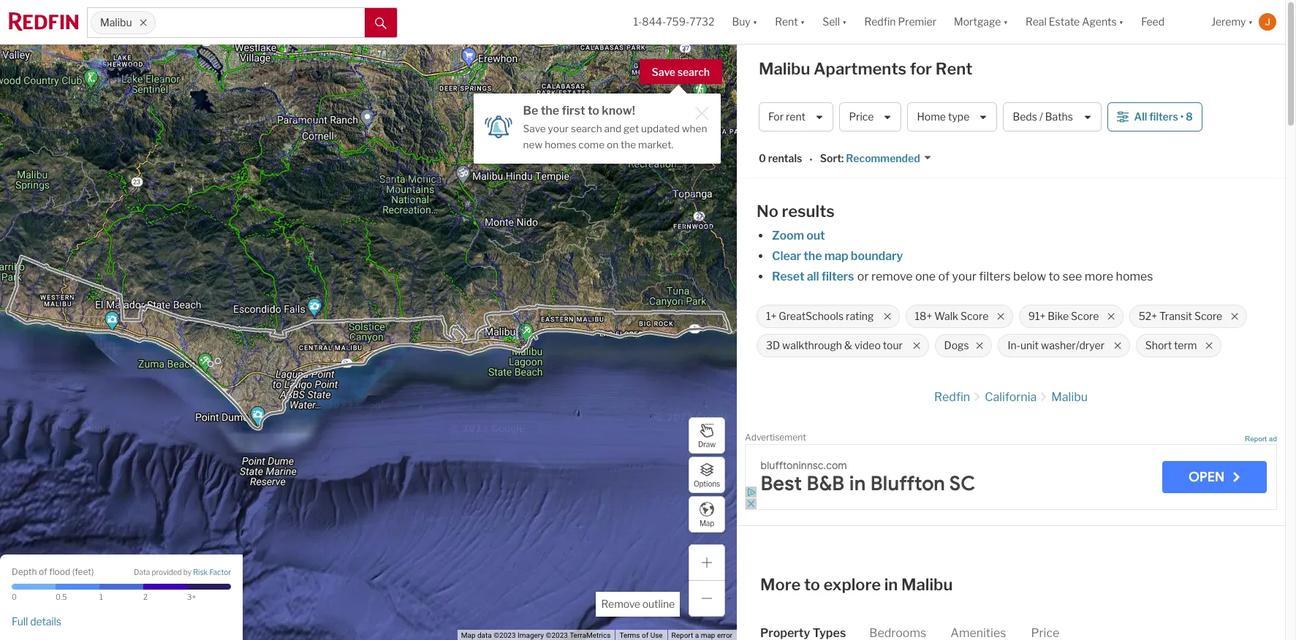 Task type: vqa. For each thing, say whether or not it's contained in the screenshot.
the middle of
yes



Task type: locate. For each thing, give the bounding box(es) containing it.
your down first
[[548, 123, 569, 135]]

0 vertical spatial homes
[[545, 139, 577, 150]]

short term
[[1146, 340, 1198, 352]]

remove 3d walkthrough & video tour image
[[913, 342, 921, 350]]

feet
[[75, 566, 91, 577]]

homes right "new"
[[545, 139, 577, 150]]

outline
[[643, 598, 675, 611]]

0 horizontal spatial score
[[961, 310, 989, 323]]

1 horizontal spatial redfin
[[935, 391, 971, 404]]

ad region
[[745, 444, 1278, 510]]

©2023
[[494, 632, 516, 640], [546, 632, 568, 640]]

more
[[1085, 270, 1114, 284]]

save
[[652, 66, 676, 78], [523, 123, 546, 135]]

data
[[478, 632, 492, 640]]

buy ▾
[[732, 16, 758, 28]]

0 vertical spatial the
[[541, 104, 560, 118]]

in
[[885, 576, 898, 595]]

0 vertical spatial search
[[678, 66, 710, 78]]

1 vertical spatial rent
[[936, 59, 973, 78]]

depth of flood ( feet )
[[12, 566, 94, 577]]

rent right the buy ▾
[[775, 16, 799, 28]]

report ad
[[1246, 435, 1278, 443]]

▾ left user photo
[[1249, 16, 1254, 28]]

filters down clear the map boundary button
[[822, 270, 855, 284]]

search down 7732
[[678, 66, 710, 78]]

score left remove 91+ bike score icon
[[1072, 310, 1100, 323]]

1 horizontal spatial your
[[953, 270, 977, 284]]

be
[[523, 104, 539, 118]]

redfin link
[[935, 391, 971, 404]]

map inside button
[[700, 519, 715, 528]]

▾ right agents
[[1120, 16, 1124, 28]]

2 vertical spatial of
[[642, 632, 649, 640]]

real estate agents ▾ button
[[1017, 0, 1133, 44]]

below
[[1014, 270, 1047, 284]]

save search
[[652, 66, 710, 78]]

3 ▾ from the left
[[843, 16, 847, 28]]

:
[[842, 152, 844, 165]]

filters left the 'below'
[[980, 270, 1011, 284]]

0 vertical spatial of
[[939, 270, 950, 284]]

map right a
[[701, 632, 716, 640]]

1 vertical spatial homes
[[1117, 270, 1154, 284]]

2 horizontal spatial filters
[[1150, 111, 1179, 123]]

of for terms of use
[[642, 632, 649, 640]]

0 inside 0 rentals •
[[759, 152, 766, 165]]

0 horizontal spatial of
[[39, 566, 47, 577]]

1 horizontal spatial •
[[1181, 111, 1184, 123]]

report
[[1246, 435, 1268, 443], [672, 632, 694, 640]]

1 horizontal spatial 0
[[759, 152, 766, 165]]

0 vertical spatial •
[[1181, 111, 1184, 123]]

rentals
[[769, 152, 803, 165]]

flood
[[49, 566, 70, 577]]

0 horizontal spatial homes
[[545, 139, 577, 150]]

advertisement
[[745, 432, 807, 443]]

in-unit washer/dryer
[[1008, 340, 1105, 352]]

submit search image
[[375, 17, 387, 29]]

▾ for mortgage ▾
[[1004, 16, 1009, 28]]

0 for 0
[[12, 593, 17, 602]]

52+ transit score
[[1139, 310, 1223, 323]]

1 vertical spatial report
[[672, 632, 694, 640]]

▾ right mortgage
[[1004, 16, 1009, 28]]

ad
[[1270, 435, 1278, 443]]

save up "new"
[[523, 123, 546, 135]]

0 horizontal spatial search
[[571, 123, 602, 135]]

to right first
[[588, 104, 600, 118]]

©2023 right imagery
[[546, 632, 568, 640]]

map down options
[[700, 519, 715, 528]]

6 ▾ from the left
[[1249, 16, 1254, 28]]

0 left rentals
[[759, 152, 766, 165]]

0 horizontal spatial to
[[588, 104, 600, 118]]

1 score from the left
[[961, 310, 989, 323]]

1 horizontal spatial the
[[621, 139, 636, 150]]

1 vertical spatial to
[[1049, 270, 1061, 284]]

0 vertical spatial map
[[700, 519, 715, 528]]

see
[[1063, 270, 1083, 284]]

0 vertical spatial map
[[825, 249, 849, 263]]

malibu
[[100, 16, 132, 29], [759, 59, 811, 78], [1052, 391, 1088, 404], [902, 576, 953, 595]]

score for 91+ bike score
[[1072, 310, 1100, 323]]

apartments
[[814, 59, 907, 78]]

for rent button
[[759, 102, 834, 132]]

1 horizontal spatial search
[[678, 66, 710, 78]]

of inside zoom out clear the map boundary reset all filters or remove one of your filters below to see more homes
[[939, 270, 950, 284]]

unit
[[1021, 340, 1039, 352]]

your right the one
[[953, 270, 977, 284]]

zoom
[[772, 229, 805, 243]]

0 horizontal spatial report
[[672, 632, 694, 640]]

1 vertical spatial redfin
[[935, 391, 971, 404]]

property types element
[[761, 614, 846, 641]]

0 up the full
[[12, 593, 17, 602]]

2 score from the left
[[1072, 310, 1100, 323]]

1 horizontal spatial map
[[825, 249, 849, 263]]

• inside 0 rentals •
[[810, 153, 813, 166]]

save inside button
[[652, 66, 676, 78]]

0 horizontal spatial •
[[810, 153, 813, 166]]

all filters • 8 button
[[1108, 102, 1203, 132]]

1 horizontal spatial rent
[[936, 59, 973, 78]]

of
[[939, 270, 950, 284], [39, 566, 47, 577], [642, 632, 649, 640]]

for
[[769, 111, 784, 123]]

1 vertical spatial •
[[810, 153, 813, 166]]

filters right all
[[1150, 111, 1179, 123]]

options button
[[689, 457, 726, 494]]

©2023 right data
[[494, 632, 516, 640]]

2 ▾ from the left
[[801, 16, 805, 28]]

1 horizontal spatial filters
[[980, 270, 1011, 284]]

homes right 'more'
[[1117, 270, 1154, 284]]

full
[[12, 616, 28, 628]]

to right more
[[804, 576, 821, 595]]

0 vertical spatial your
[[548, 123, 569, 135]]

rent right for
[[936, 59, 973, 78]]

to
[[588, 104, 600, 118], [1049, 270, 1061, 284], [804, 576, 821, 595]]

save inside save your search and get updated when new homes come on the market.
[[523, 123, 546, 135]]

new
[[523, 139, 543, 150]]

1 vertical spatial map
[[701, 632, 716, 640]]

the up all
[[804, 249, 822, 263]]

1 horizontal spatial report
[[1246, 435, 1268, 443]]

in-
[[1008, 340, 1021, 352]]

more
[[761, 576, 801, 595]]

1 horizontal spatial map
[[700, 519, 715, 528]]

redfin down dogs
[[935, 391, 971, 404]]

2 horizontal spatial the
[[804, 249, 822, 263]]

0 horizontal spatial your
[[548, 123, 569, 135]]

0 vertical spatial 0
[[759, 152, 766, 165]]

1 horizontal spatial homes
[[1117, 270, 1154, 284]]

recommended
[[847, 152, 921, 165]]

1 vertical spatial your
[[953, 270, 977, 284]]

0 vertical spatial rent
[[775, 16, 799, 28]]

bedrooms element
[[870, 614, 927, 641]]

map
[[825, 249, 849, 263], [701, 632, 716, 640]]

remove in-unit washer/dryer image
[[1114, 342, 1123, 350]]

california link
[[985, 391, 1037, 404]]

rent
[[786, 111, 806, 123]]

▾ left sell
[[801, 16, 805, 28]]

results
[[782, 202, 835, 221]]

home type
[[918, 111, 970, 123]]

terrametrics
[[570, 632, 611, 640]]

map for map data ©2023  imagery ©2023 terrametrics
[[461, 632, 476, 640]]

0 horizontal spatial redfin
[[865, 16, 896, 28]]

of left flood
[[39, 566, 47, 577]]

sell ▾ button
[[823, 0, 847, 44]]

report for report ad
[[1246, 435, 1268, 443]]

4 ▾ from the left
[[1004, 16, 1009, 28]]

• inside button
[[1181, 111, 1184, 123]]

jeremy ▾
[[1212, 16, 1254, 28]]

of left use
[[642, 632, 649, 640]]

2 horizontal spatial to
[[1049, 270, 1061, 284]]

0 vertical spatial report
[[1246, 435, 1268, 443]]

redfin inside 'button'
[[865, 16, 896, 28]]

malibu link
[[1052, 391, 1088, 404]]

0 vertical spatial redfin
[[865, 16, 896, 28]]

bike
[[1048, 310, 1069, 323]]

report left ad
[[1246, 435, 1268, 443]]

0 horizontal spatial 0
[[12, 593, 17, 602]]

to inside zoom out clear the map boundary reset all filters or remove one of your filters below to see more homes
[[1049, 270, 1061, 284]]

0 vertical spatial to
[[588, 104, 600, 118]]

52+
[[1139, 310, 1158, 323]]

the right on
[[621, 139, 636, 150]]

buy ▾ button
[[732, 0, 758, 44]]

1 horizontal spatial save
[[652, 66, 676, 78]]

save for save search
[[652, 66, 676, 78]]

1 vertical spatial map
[[461, 632, 476, 640]]

sell
[[823, 16, 840, 28]]

price
[[849, 111, 874, 123]]

1 horizontal spatial score
[[1072, 310, 1100, 323]]

full details button
[[12, 616, 61, 629]]

jeremy
[[1212, 16, 1247, 28]]

0 for 0 rentals •
[[759, 152, 766, 165]]

1 ▾ from the left
[[753, 16, 758, 28]]

None search field
[[156, 8, 365, 37]]

• for rentals
[[810, 153, 813, 166]]

map down out
[[825, 249, 849, 263]]

be the first to know! dialog
[[474, 85, 721, 163]]

▾ right sell
[[843, 16, 847, 28]]

1 vertical spatial save
[[523, 123, 546, 135]]

1 vertical spatial search
[[571, 123, 602, 135]]

remove 18+ walk score image
[[997, 312, 1006, 321]]

▾ for sell ▾
[[843, 16, 847, 28]]

your inside save your search and get updated when new homes come on the market.
[[548, 123, 569, 135]]

0 horizontal spatial ©2023
[[494, 632, 516, 640]]

• left sort
[[810, 153, 813, 166]]

score
[[961, 310, 989, 323], [1072, 310, 1100, 323], [1195, 310, 1223, 323]]

malibu down washer/dryer
[[1052, 391, 1088, 404]]

▾ for buy ▾
[[753, 16, 758, 28]]

▾
[[753, 16, 758, 28], [801, 16, 805, 28], [843, 16, 847, 28], [1004, 16, 1009, 28], [1120, 16, 1124, 28], [1249, 16, 1254, 28]]

filters
[[1150, 111, 1179, 123], [822, 270, 855, 284], [980, 270, 1011, 284]]

draw button
[[689, 418, 726, 454]]

1 vertical spatial of
[[39, 566, 47, 577]]

2 vertical spatial to
[[804, 576, 821, 595]]

0 horizontal spatial map
[[701, 632, 716, 640]]

walk
[[935, 310, 959, 323]]

2 horizontal spatial of
[[939, 270, 950, 284]]

1 vertical spatial the
[[621, 139, 636, 150]]

1 horizontal spatial of
[[642, 632, 649, 640]]

search up come at the left of the page
[[571, 123, 602, 135]]

0 horizontal spatial save
[[523, 123, 546, 135]]

0 horizontal spatial the
[[541, 104, 560, 118]]

home type button
[[908, 102, 998, 132]]

1 horizontal spatial ©2023
[[546, 632, 568, 640]]

remove 52+ transit score image
[[1231, 312, 1240, 321]]

map left data
[[461, 632, 476, 640]]

save down 844- on the top of the page
[[652, 66, 676, 78]]

remove dogs image
[[976, 342, 985, 350]]

report left a
[[672, 632, 694, 640]]

3d
[[767, 340, 781, 352]]

baths
[[1046, 111, 1074, 123]]

of right the one
[[939, 270, 950, 284]]

terms of use
[[620, 632, 663, 640]]

score left remove 52+ transit score image
[[1195, 310, 1223, 323]]

of for depth of flood ( feet )
[[39, 566, 47, 577]]

factor
[[209, 569, 231, 577]]

term
[[1175, 340, 1198, 352]]

washer/dryer
[[1042, 340, 1105, 352]]

score left remove 18+ walk score image
[[961, 310, 989, 323]]

0 horizontal spatial rent
[[775, 16, 799, 28]]

2 vertical spatial the
[[804, 249, 822, 263]]

california
[[985, 391, 1037, 404]]

• for filters
[[1181, 111, 1184, 123]]

3 score from the left
[[1195, 310, 1223, 323]]

0 vertical spatial save
[[652, 66, 676, 78]]

redfin left premier
[[865, 16, 896, 28]]

2 horizontal spatial score
[[1195, 310, 1223, 323]]

redfin
[[865, 16, 896, 28], [935, 391, 971, 404]]

0 horizontal spatial map
[[461, 632, 476, 640]]

transit
[[1160, 310, 1193, 323]]

• left "8"
[[1181, 111, 1184, 123]]

▾ right buy on the right of the page
[[753, 16, 758, 28]]

market.
[[639, 139, 674, 150]]

remove short term image
[[1205, 342, 1214, 350]]

to left 'see'
[[1049, 270, 1061, 284]]

a
[[695, 632, 699, 640]]

the right "be"
[[541, 104, 560, 118]]

search inside button
[[678, 66, 710, 78]]

report inside button
[[1246, 435, 1268, 443]]

mortgage ▾
[[955, 16, 1009, 28]]

1-844-759-7732 link
[[634, 16, 715, 28]]

1 vertical spatial 0
[[12, 593, 17, 602]]



Task type: describe. For each thing, give the bounding box(es) containing it.
to inside be the first to know! dialog
[[588, 104, 600, 118]]

amenities element
[[951, 614, 1007, 641]]

reset all filters button
[[772, 270, 855, 284]]

score for 52+ transit score
[[1195, 310, 1223, 323]]

and
[[605, 123, 622, 135]]

report a map error
[[672, 632, 733, 640]]

mortgage
[[955, 16, 1002, 28]]

remove malibu image
[[139, 18, 148, 27]]

beds
[[1013, 111, 1038, 123]]

1+ greatschools rating
[[767, 310, 874, 323]]

full details
[[12, 616, 61, 628]]

premier
[[899, 16, 937, 28]]

malibu left "remove malibu" image
[[100, 16, 132, 29]]

all
[[1135, 111, 1148, 123]]

filters inside button
[[1150, 111, 1179, 123]]

explore
[[824, 576, 881, 595]]

2 ©2023 from the left
[[546, 632, 568, 640]]

risk factor link
[[193, 569, 231, 579]]

homes inside save your search and get updated when new homes come on the market.
[[545, 139, 577, 150]]

1-
[[634, 16, 642, 28]]

sell ▾ button
[[814, 0, 856, 44]]

dogs
[[945, 340, 970, 352]]

remove 1+ greatschools rating image
[[883, 312, 892, 321]]

user photo image
[[1260, 13, 1277, 31]]

1
[[99, 593, 103, 602]]

all filters • 8
[[1135, 111, 1194, 123]]

beds / baths
[[1013, 111, 1074, 123]]

real
[[1026, 16, 1047, 28]]

0.5
[[56, 593, 67, 602]]

91+ bike score
[[1029, 310, 1100, 323]]

map region
[[0, 14, 773, 641]]

map for map
[[700, 519, 715, 528]]

map inside zoom out clear the map boundary reset all filters or remove one of your filters below to see more homes
[[825, 249, 849, 263]]

options
[[694, 479, 720, 488]]

the inside save your search and get updated when new homes come on the market.
[[621, 139, 636, 150]]

remove outline
[[602, 598, 675, 611]]

759-
[[666, 16, 690, 28]]

rent ▾ button
[[767, 0, 814, 44]]

real estate agents ▾
[[1026, 16, 1124, 28]]

7732
[[690, 16, 715, 28]]

remove 91+ bike score image
[[1107, 312, 1116, 321]]

rent ▾ button
[[775, 0, 805, 44]]

▾ for rent ▾
[[801, 16, 805, 28]]

buy
[[732, 16, 751, 28]]

/
[[1040, 111, 1044, 123]]

greatschools
[[779, 310, 844, 323]]

2
[[143, 593, 148, 602]]

sell ▾
[[823, 16, 847, 28]]

or
[[858, 270, 869, 284]]

homes inside zoom out clear the map boundary reset all filters or remove one of your filters below to see more homes
[[1117, 270, 1154, 284]]

clear the map boundary button
[[772, 249, 904, 263]]

5 ▾ from the left
[[1120, 16, 1124, 28]]

remove
[[872, 270, 913, 284]]

mortgage ▾ button
[[955, 0, 1009, 44]]

more to explore in malibu
[[761, 576, 953, 595]]

rent inside rent ▾ dropdown button
[[775, 16, 799, 28]]

no
[[757, 202, 779, 221]]

your inside zoom out clear the map boundary reset all filters or remove one of your filters below to see more homes
[[953, 270, 977, 284]]

1+
[[767, 310, 777, 323]]

data
[[134, 569, 150, 577]]

report for report a map error
[[672, 632, 694, 640]]

google image
[[4, 622, 52, 641]]

8
[[1187, 111, 1194, 123]]

mortgage ▾ button
[[946, 0, 1017, 44]]

18+
[[915, 310, 933, 323]]

1 ©2023 from the left
[[494, 632, 516, 640]]

▾ for jeremy ▾
[[1249, 16, 1254, 28]]

imagery
[[518, 632, 544, 640]]

tour
[[883, 340, 903, 352]]

redfin for redfin premier
[[865, 16, 896, 28]]

rating
[[846, 310, 874, 323]]

price button
[[840, 102, 902, 132]]

the inside zoom out clear the map boundary reset all filters or remove one of your filters below to see more homes
[[804, 249, 822, 263]]

clear
[[772, 249, 802, 263]]

1 horizontal spatial to
[[804, 576, 821, 595]]

malibu right in
[[902, 576, 953, 595]]

first
[[562, 104, 586, 118]]

&
[[845, 340, 853, 352]]

save your search and get updated when new homes come on the market.
[[523, 123, 708, 150]]

when
[[682, 123, 708, 135]]

0 horizontal spatial filters
[[822, 270, 855, 284]]

updated
[[642, 123, 680, 135]]

sort :
[[820, 152, 844, 165]]

for rent
[[769, 111, 806, 123]]

real estate agents ▾ link
[[1026, 0, 1124, 44]]

save for save your search and get updated when new homes come on the market.
[[523, 123, 546, 135]]

91+
[[1029, 310, 1046, 323]]

terms
[[620, 632, 640, 640]]

search inside save your search and get updated when new homes come on the market.
[[571, 123, 602, 135]]

provided
[[152, 569, 182, 577]]

)
[[91, 566, 94, 577]]

details
[[30, 616, 61, 628]]

price element
[[1032, 614, 1060, 641]]

redfin for redfin
[[935, 391, 971, 404]]

rent ▾
[[775, 16, 805, 28]]

report ad button
[[1246, 435, 1278, 446]]

for
[[910, 59, 933, 78]]

3+
[[187, 593, 196, 602]]

type
[[949, 111, 970, 123]]

malibu down rent ▾ dropdown button
[[759, 59, 811, 78]]

walkthrough
[[783, 340, 843, 352]]

zoom out clear the map boundary reset all filters or remove one of your filters below to see more homes
[[772, 229, 1154, 284]]

draw
[[698, 440, 716, 449]]

score for 18+ walk score
[[961, 310, 989, 323]]

be the first to know!
[[523, 104, 635, 118]]

844-
[[642, 16, 666, 28]]

video
[[855, 340, 881, 352]]

report a map error link
[[672, 632, 733, 640]]

know!
[[602, 104, 635, 118]]

no results
[[757, 202, 835, 221]]



